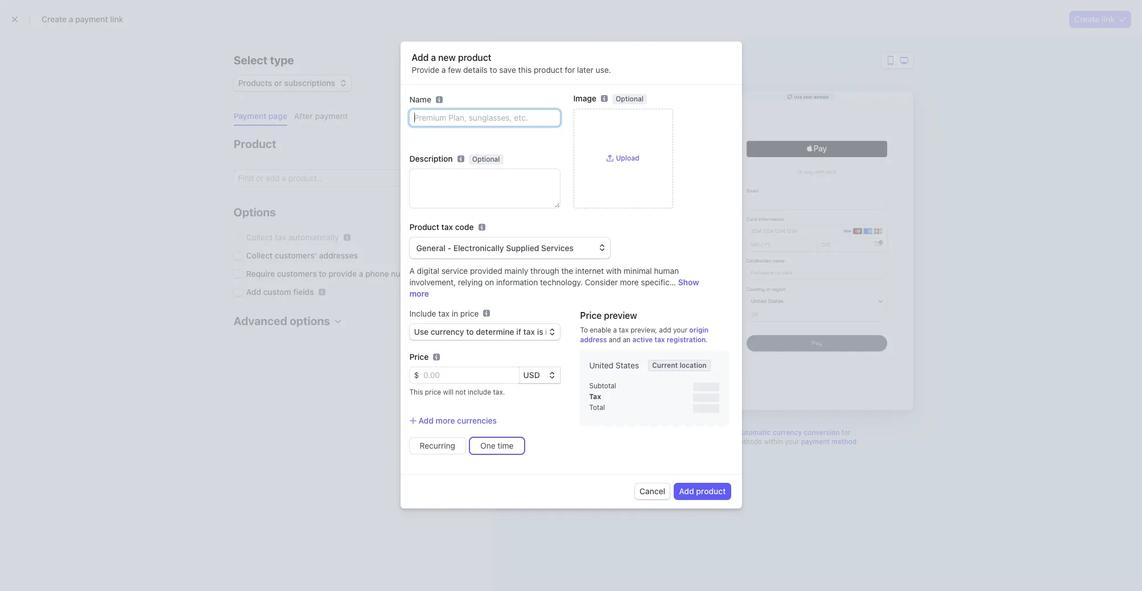 Task type: locate. For each thing, give the bounding box(es) containing it.
1 create from the left
[[42, 14, 67, 24]]

subscriptions
[[284, 78, 335, 88]]

create inside button
[[1075, 14, 1100, 24]]

tax left "code"
[[442, 222, 453, 232]]

enable up address
[[590, 325, 612, 334]]

advanced options
[[234, 314, 330, 327]]

preview
[[604, 310, 638, 320]]

0 horizontal spatial price
[[425, 388, 441, 396]]

1 horizontal spatial for
[[842, 428, 851, 437]]

product down payment page button
[[234, 137, 276, 150]]

provide
[[412, 65, 440, 74]]

mainly
[[505, 266, 529, 275]]

options
[[290, 314, 330, 327]]

tax down 'add' on the bottom of the page
[[655, 335, 665, 344]]

tax for collect
[[275, 232, 287, 242]]

2 horizontal spatial your
[[804, 94, 813, 99]]

2 link from the left
[[1102, 14, 1115, 24]]

more down 30 languages link
[[686, 437, 703, 446]]

to left save
[[490, 65, 497, 74]]

links
[[613, 428, 630, 437]]

tax for include
[[439, 308, 450, 318]]

2 vertical spatial product
[[697, 486, 726, 496]]

more down minimal
[[620, 277, 639, 287]]

0 vertical spatial optional
[[616, 94, 644, 103]]

0 horizontal spatial product
[[458, 52, 492, 62]]

payment
[[234, 111, 267, 121], [583, 428, 611, 437]]

collect tax automatically
[[246, 232, 339, 242]]

can
[[649, 437, 661, 446]]

collect down options
[[246, 232, 273, 242]]

0 vertical spatial price
[[461, 308, 479, 318]]

supplied
[[506, 243, 539, 253]]

currency
[[773, 428, 802, 437]]

product inside button
[[697, 486, 726, 496]]

use your domain button
[[783, 93, 835, 100]]

consider
[[585, 277, 618, 287]]

$ button
[[410, 367, 419, 383]]

1 vertical spatial payment
[[583, 428, 611, 437]]

0 vertical spatial payment
[[234, 111, 267, 121]]

description
[[410, 154, 453, 163]]

0 vertical spatial for
[[565, 65, 575, 74]]

more inside show more
[[410, 288, 429, 298]]

0 vertical spatial product
[[234, 137, 276, 150]]

add more currencies
[[419, 415, 497, 425]]

add inside button
[[419, 415, 434, 425]]

0 horizontal spatial optional
[[472, 155, 500, 163]]

price right in
[[461, 308, 479, 318]]

1 horizontal spatial payment
[[583, 428, 611, 437]]

1 horizontal spatial your
[[785, 437, 800, 446]]

subtotal
[[590, 381, 617, 390]]

payment method settings
[[703, 437, 857, 455]]

product
[[234, 137, 276, 150], [410, 222, 440, 232]]

add for a
[[412, 52, 429, 62]]

0 vertical spatial your
[[804, 94, 813, 99]]

price up to on the bottom of the page
[[580, 310, 602, 320]]

not
[[456, 388, 466, 396]]

customers
[[277, 269, 317, 278]]

and
[[609, 335, 621, 344], [725, 428, 736, 437]]

0 vertical spatial collect
[[246, 232, 273, 242]]

tax left in
[[439, 308, 450, 318]]

for
[[565, 65, 575, 74], [842, 428, 851, 437]]

select type
[[234, 54, 294, 67]]

price for price
[[410, 352, 429, 361]]

1 vertical spatial for
[[842, 428, 851, 437]]

for inside "add a new product provide a few details to save this product for later use."
[[565, 65, 575, 74]]

electronically
[[454, 243, 504, 253]]

over
[[662, 428, 676, 437]]

1 horizontal spatial optional
[[616, 94, 644, 103]]

1 vertical spatial product
[[534, 65, 563, 74]]

address
[[580, 335, 607, 344]]

a inside tab panel
[[359, 269, 363, 278]]

add a new product provide a few details to save this product for later use.
[[412, 52, 611, 74]]

more down involvement,
[[410, 288, 429, 298]]

add for product
[[679, 486, 694, 496]]

1 vertical spatial to
[[319, 269, 327, 278]]

add inside "add a new product provide a few details to save this product for later use."
[[412, 52, 429, 62]]

0 horizontal spatial for
[[565, 65, 575, 74]]

0 horizontal spatial price
[[410, 352, 429, 361]]

collect customers' addresses
[[246, 251, 358, 260]]

phone
[[366, 269, 389, 278]]

customers'
[[275, 251, 317, 260]]

and left an
[[609, 335, 621, 344]]

price up $
[[410, 352, 429, 361]]

more up recurring
[[436, 415, 455, 425]]

optional right image
[[616, 94, 644, 103]]

2 horizontal spatial product
[[697, 486, 726, 496]]

add for more
[[419, 415, 434, 425]]

0 vertical spatial enable
[[590, 325, 612, 334]]

0 vertical spatial product
[[458, 52, 492, 62]]

details
[[464, 65, 488, 74]]

for certain countries. you can enable more payment methods within your
[[577, 428, 851, 446]]

0 horizontal spatial to
[[319, 269, 327, 278]]

tax for product
[[442, 222, 453, 232]]

recurring
[[420, 441, 456, 450]]

1 horizontal spatial product
[[410, 222, 440, 232]]

this price will not include tax.
[[410, 388, 505, 396]]

0 vertical spatial price
[[580, 310, 602, 320]]

buy.stripe.com
[[705, 94, 736, 99]]

enable inside "for certain countries. you can enable more payment methods within your"
[[663, 437, 684, 446]]

to left provide
[[319, 269, 327, 278]]

more inside the a digital service provided mainly through the internet with minimal human involvement, relying on information technology. consider more specific…
[[620, 277, 639, 287]]

1 horizontal spatial price
[[580, 310, 602, 320]]

add inside payment page tab panel
[[246, 287, 261, 297]]

1 vertical spatial optional
[[472, 155, 500, 163]]

payment page tab panel
[[225, 126, 473, 345]]

automatically
[[289, 232, 339, 242]]

tax inside payment page tab panel
[[275, 232, 287, 242]]

active tax registration link
[[633, 335, 706, 344]]

0 vertical spatial and
[[609, 335, 621, 344]]

0 horizontal spatial create
[[42, 14, 67, 24]]

price for price preview
[[580, 310, 602, 320]]

payment inside "for certain countries. you can enable more payment methods within your"
[[704, 437, 732, 446]]

price
[[461, 308, 479, 318], [425, 388, 441, 396]]

supports
[[632, 428, 660, 437]]

in
[[452, 308, 458, 318]]

tax up "customers'"
[[275, 232, 287, 242]]

within
[[764, 437, 783, 446]]

2 create from the left
[[1075, 14, 1100, 24]]

to
[[490, 65, 497, 74], [319, 269, 327, 278]]

product inside payment page tab panel
[[234, 137, 276, 150]]

1 horizontal spatial create
[[1075, 14, 1100, 24]]

1 vertical spatial enable
[[663, 437, 684, 446]]

create a payment link
[[42, 14, 123, 24]]

1 horizontal spatial and
[[725, 428, 736, 437]]

1 vertical spatial product
[[410, 222, 440, 232]]

add for custom
[[246, 287, 261, 297]]

2 collect from the top
[[246, 251, 273, 260]]

image
[[574, 93, 597, 103]]

payment method settings link
[[703, 437, 857, 455]]

technology.
[[540, 277, 583, 287]]

relying
[[458, 277, 483, 287]]

for inside "for certain countries. you can enable more payment methods within your"
[[842, 428, 851, 437]]

1 vertical spatial and
[[725, 428, 736, 437]]

1 horizontal spatial link
[[1102, 14, 1115, 24]]

0 vertical spatial to
[[490, 65, 497, 74]]

price left will
[[425, 388, 441, 396]]

0 horizontal spatial your
[[674, 325, 688, 334]]

methods
[[734, 437, 762, 446]]

certain
[[577, 437, 599, 446]]

1 horizontal spatial to
[[490, 65, 497, 74]]

add inside button
[[679, 486, 694, 496]]

create
[[42, 14, 67, 24], [1075, 14, 1100, 24]]

product down the settings
[[697, 486, 726, 496]]

link
[[110, 14, 123, 24], [1102, 14, 1115, 24]]

currencies
[[457, 415, 497, 425]]

payment inside payment page button
[[234, 111, 267, 121]]

1 link from the left
[[110, 14, 123, 24]]

your right the 'use'
[[804, 94, 813, 99]]

payment left page
[[234, 111, 267, 121]]

current
[[653, 361, 678, 369]]

product right this
[[534, 65, 563, 74]]

your inside the use your domain button
[[804, 94, 813, 99]]

add up provide
[[412, 52, 429, 62]]

origin address link
[[580, 325, 709, 344]]

countries.
[[601, 437, 633, 446]]

payment for payment links supports over 30 languages and automatic currency conversion
[[583, 428, 611, 437]]

fields
[[293, 287, 314, 297]]

payment inside button
[[315, 111, 348, 121]]

and up methods
[[725, 428, 736, 437]]

collect for collect customers' addresses
[[246, 251, 273, 260]]

None text field
[[410, 169, 560, 208]]

enable down "over"
[[663, 437, 684, 446]]

add right cancel
[[679, 486, 694, 496]]

languages
[[689, 428, 723, 437]]

you
[[635, 437, 647, 446]]

add up recurring
[[419, 415, 434, 425]]

require
[[246, 269, 275, 278]]

product up general
[[410, 222, 440, 232]]

0 horizontal spatial and
[[609, 335, 621, 344]]

collect up require
[[246, 251, 273, 260]]

your down automatic currency conversion link
[[785, 437, 800, 446]]

payment up certain
[[583, 428, 611, 437]]

optional down "premium plan, sunglasses, etc." text field
[[472, 155, 500, 163]]

select
[[234, 54, 268, 67]]

for left the later
[[565, 65, 575, 74]]

payment inside payment method settings
[[801, 437, 830, 446]]

link inside create link button
[[1102, 14, 1115, 24]]

method
[[832, 437, 857, 446]]

0 horizontal spatial payment
[[234, 111, 267, 121]]

for up method
[[842, 428, 851, 437]]

your up "registration"
[[674, 325, 688, 334]]

create for create a payment link
[[42, 14, 67, 24]]

collect
[[246, 232, 273, 242], [246, 251, 273, 260]]

collect for collect tax automatically
[[246, 232, 273, 242]]

optional
[[616, 94, 644, 103], [472, 155, 500, 163]]

this
[[519, 65, 532, 74]]

1 vertical spatial price
[[410, 352, 429, 361]]

product up details
[[458, 52, 492, 62]]

add down require
[[246, 287, 261, 297]]

0 horizontal spatial link
[[110, 14, 123, 24]]

2 vertical spatial your
[[785, 437, 800, 446]]

0 horizontal spatial product
[[234, 137, 276, 150]]

use
[[795, 94, 802, 99]]

more
[[620, 277, 639, 287], [410, 288, 429, 298], [436, 415, 455, 425], [686, 437, 703, 446]]

1 horizontal spatial enable
[[663, 437, 684, 446]]

current location
[[653, 361, 707, 369]]

products or subscriptions
[[238, 78, 335, 88]]

1 collect from the top
[[246, 232, 273, 242]]

states
[[616, 360, 639, 370]]

require customers to provide a phone number
[[246, 269, 420, 278]]

with
[[606, 266, 622, 275]]

1 vertical spatial collect
[[246, 251, 273, 260]]



Task type: vqa. For each thing, say whether or not it's contained in the screenshot.
product inside the button
yes



Task type: describe. For each thing, give the bounding box(es) containing it.
total
[[590, 403, 605, 411]]

add custom fields
[[246, 287, 314, 297]]

advanced options button
[[229, 307, 342, 329]]

save
[[500, 65, 516, 74]]

to inside payment page tab panel
[[319, 269, 327, 278]]

preview
[[521, 54, 563, 67]]

payment page button
[[229, 107, 294, 126]]

advanced
[[234, 314, 287, 327]]

0.00 text field
[[419, 367, 519, 383]]

settings
[[703, 446, 729, 455]]

cancel button
[[635, 483, 670, 499]]

general - electronically supplied services button
[[410, 237, 610, 258]]

automatic currency conversion link
[[738, 428, 840, 437]]

create link
[[1075, 14, 1115, 24]]

add product button
[[675, 483, 731, 499]]

more inside "for certain countries. you can enable more payment methods within your"
[[686, 437, 703, 446]]

usd button
[[519, 367, 560, 383]]

usd
[[524, 370, 540, 380]]

product for product tax code
[[410, 222, 440, 232]]

minimal
[[624, 266, 652, 275]]

the
[[562, 266, 574, 275]]

$
[[414, 370, 419, 380]]

registration
[[667, 335, 706, 344]]

payment for payment page
[[234, 111, 267, 121]]

payment page
[[234, 111, 287, 121]]

a
[[410, 266, 415, 275]]

product tax code
[[410, 222, 474, 232]]

optional for image
[[616, 94, 644, 103]]

product for product
[[234, 137, 276, 150]]

upload button
[[607, 154, 640, 163]]

one
[[481, 441, 496, 450]]

page
[[269, 111, 287, 121]]

type
[[270, 54, 294, 67]]

Premium Plan, sunglasses, etc. text field
[[410, 110, 560, 126]]

include tax in price
[[410, 308, 479, 318]]

custom
[[263, 287, 291, 297]]

will
[[443, 388, 454, 396]]

domain
[[814, 94, 829, 99]]

number
[[391, 269, 420, 278]]

later
[[577, 65, 594, 74]]

automatic
[[738, 428, 771, 437]]

-
[[448, 243, 452, 253]]

price preview
[[580, 310, 638, 320]]

through
[[531, 266, 560, 275]]

to inside "add a new product provide a few details to save this product for later use."
[[490, 65, 497, 74]]

a digital service provided mainly through the internet with minimal human involvement, relying on information technology. consider more specific…
[[410, 266, 679, 287]]

general
[[417, 243, 446, 253]]

options
[[234, 206, 276, 219]]

optional for description
[[472, 155, 500, 163]]

time
[[498, 441, 514, 450]]

origin
[[690, 325, 709, 334]]

origin address
[[580, 325, 709, 344]]

1 vertical spatial price
[[425, 388, 441, 396]]

this
[[410, 388, 423, 396]]

1 horizontal spatial product
[[534, 65, 563, 74]]

code
[[455, 222, 474, 232]]

1 vertical spatial your
[[674, 325, 688, 334]]

0 horizontal spatial enable
[[590, 325, 612, 334]]

to
[[580, 325, 588, 334]]

tax.
[[493, 388, 505, 396]]

tax
[[590, 392, 601, 401]]

involvement,
[[410, 277, 456, 287]]

include
[[410, 308, 436, 318]]

services
[[542, 243, 574, 253]]

and an active tax registration .
[[607, 335, 708, 344]]

add more currencies button
[[410, 415, 497, 426]]

products
[[238, 78, 272, 88]]

30
[[678, 428, 687, 437]]

on
[[485, 277, 494, 287]]

create for create link
[[1075, 14, 1100, 24]]

provide
[[329, 269, 357, 278]]

information
[[496, 277, 538, 287]]

1 horizontal spatial price
[[461, 308, 479, 318]]

include
[[468, 388, 491, 396]]

your inside "for certain countries. you can enable more payment methods within your"
[[785, 437, 800, 446]]

or
[[274, 78, 282, 88]]

payment link settings tab list
[[229, 107, 473, 126]]

location
[[680, 361, 707, 369]]

service
[[442, 266, 468, 275]]

30 languages link
[[678, 428, 723, 437]]

create link button
[[1070, 11, 1131, 27]]

tax up an
[[619, 325, 629, 334]]

digital
[[417, 266, 440, 275]]

general - electronically supplied services
[[417, 243, 574, 253]]

internet
[[576, 266, 604, 275]]

one time
[[481, 441, 514, 450]]

name
[[410, 94, 432, 104]]

preview,
[[631, 325, 658, 334]]

new
[[439, 52, 456, 62]]

human
[[654, 266, 679, 275]]



